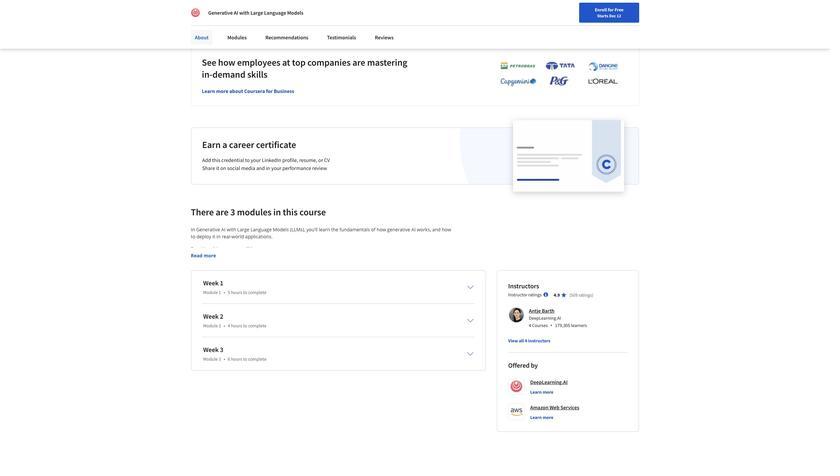 Task type: locate. For each thing, give the bounding box(es) containing it.
be down if
[[305, 379, 310, 386]]

best left utilize
[[356, 344, 366, 351]]

learners
[[572, 323, 587, 329], [244, 344, 262, 351]]

hours inside week 2 module 2 • 4 hours to complete
[[231, 323, 242, 329]]

performance
[[283, 165, 311, 172], [265, 260, 293, 266], [406, 295, 435, 301]]

• inside week 1 module 1 • 5 hours to complete
[[224, 290, 225, 296]]

a
[[223, 139, 227, 151], [326, 253, 329, 259], [228, 274, 231, 280], [239, 330, 242, 336]]

ratings right 509 on the right of page
[[579, 292, 592, 298]]

demand
[[213, 68, 246, 80]]

1 vertical spatial generative
[[196, 227, 220, 233]]

training, down basics
[[230, 372, 248, 379]]

0 horizontal spatial should
[[274, 358, 289, 365]]

• inside week 3 module 3 • 6 hours to complete
[[224, 357, 225, 363]]

week inside week 2 module 2 • 4 hours to complete
[[203, 312, 219, 321]]

0 horizontal spatial have
[[227, 330, 238, 336]]

1 vertical spatial 1
[[219, 290, 221, 296]]

learn more down the amazon
[[531, 415, 554, 421]]

week 3 module 3 • 6 hours to complete
[[203, 346, 267, 363]]

0 vertical spatial learn more button
[[531, 389, 554, 396]]

on
[[221, 165, 226, 172]]

0 vertical spatial module
[[203, 290, 218, 296]]

with down intermediate
[[226, 365, 235, 372]]

web
[[550, 405, 560, 411]]

1 vertical spatial into
[[403, 379, 411, 386]]

deployment down function
[[322, 295, 348, 301]]

1 horizontal spatial llms
[[445, 267, 456, 273]]

1 vertical spatial about
[[326, 344, 339, 351]]

hours inside week 3 module 3 • 6 hours to complete
[[231, 357, 242, 363]]

module inside week 3 module 3 • 6 hours to complete
[[203, 357, 218, 363]]

performance inside add this credential to your linkedin profile, resume, or cv share it on social media and in your performance review
[[283, 165, 311, 172]]

modules
[[237, 206, 272, 218]]

2 hours from the top
[[231, 323, 242, 329]]

or inside add this credential to your linkedin profile, resume, or cv share it on social media and in your performance review
[[319, 157, 323, 164]]

fundamentals inside the by taking this course, you'll learn to: - deeply understand generative ai, describing the key steps in a typical llm-based generative ai lifecycle, from data gathering and model selection, to performance evaluation and deployment - describe in detail the transformer architecture that powers llms, how they're trained, and how fine-tuning enables llms to be adapted to a variety of specific use cases - use empirical scaling laws to optimize the model's objective function across dataset size, compute budget, and inference requirements - apply state-of-the art training, tuning, inference, tools, and deployment methods to maximize the performance of models within the specific constraints of your project - discuss the challenges and opportunities that generative ai creates for businesses after hearing stories from industry researchers and practitioners developers who have a good foundational understanding of how llms work, as well the best practices behind training and deploying them, will be able to make good decisions for their companies and more quickly build working prototypes. this course will support learners in building practical intuition about how to best utilize this exciting new technology. this is an intermediate course, so you should have some experience coding in python to get the most out of it. you should also be familiar with the basics of machine learning, such as supervised and unsupervised learning, loss functions, and splitting data into training, validation, and test sets. if you have taken the machine learning specialization or deep learning specialization from deeplearning.ai, you'll be ready to take this course and dive deeper into the fundamentals of generative ai.
[[421, 379, 451, 386]]

about link
[[191, 30, 213, 45]]

and right works,
[[433, 227, 441, 233]]

to
[[200, 7, 204, 13], [245, 157, 250, 164], [191, 234, 195, 240], [259, 260, 264, 266], [191, 274, 195, 280], [223, 274, 227, 280], [251, 281, 256, 287], [243, 290, 247, 296], [370, 295, 375, 301], [243, 323, 247, 329], [263, 337, 267, 343], [351, 344, 355, 351], [243, 357, 247, 363], [378, 358, 383, 365], [325, 379, 330, 386]]

2 vertical spatial complete
[[248, 357, 267, 363]]

0 vertical spatial llms
[[445, 267, 456, 273]]

and down "developers"
[[191, 337, 199, 343]]

be
[[197, 274, 202, 280], [245, 337, 251, 343], [201, 365, 207, 372], [305, 379, 310, 386]]

coursera career certificate image
[[514, 120, 625, 192]]

1 vertical spatial learn more
[[531, 415, 554, 421]]

- left use
[[191, 281, 193, 287]]

3 up intermediate
[[220, 346, 224, 354]]

companies down work,
[[334, 337, 358, 343]]

well
[[365, 330, 374, 336]]

to inside week 3 module 3 • 6 hours to complete
[[243, 357, 247, 363]]

module inside week 1 module 1 • 5 hours to complete
[[203, 290, 218, 296]]

linkedin left profile
[[214, 7, 231, 13]]

module inside week 2 module 2 • 4 hours to complete
[[203, 323, 218, 329]]

1 horizontal spatial are
[[353, 56, 366, 68]]

for up intuition
[[315, 337, 321, 343]]

test
[[283, 372, 291, 379]]

1 vertical spatial llms
[[334, 330, 345, 336]]

0 vertical spatial complete
[[248, 290, 267, 296]]

in up adapted
[[214, 267, 218, 273]]

more
[[216, 88, 229, 94], [204, 253, 216, 259], [369, 337, 380, 343], [543, 390, 554, 396], [543, 415, 554, 421]]

1 horizontal spatial have
[[290, 358, 301, 365]]

module down empirical
[[203, 290, 218, 296]]

learn inside the by taking this course, you'll learn to: - deeply understand generative ai, describing the key steps in a typical llm-based generative ai lifecycle, from data gathering and model selection, to performance evaluation and deployment - describe in detail the transformer architecture that powers llms, how they're trained, and how fine-tuning enables llms to be adapted to a variety of specific use cases - use empirical scaling laws to optimize the model's objective function across dataset size, compute budget, and inference requirements - apply state-of-the art training, tuning, inference, tools, and deployment methods to maximize the performance of models within the specific constraints of your project - discuss the challenges and opportunities that generative ai creates for businesses after hearing stories from industry researchers and practitioners developers who have a good foundational understanding of how llms work, as well the best practices behind training and deploying them, will be able to make good decisions for their companies and more quickly build working prototypes. this course will support learners in building practical intuition about how to best utilize this exciting new technology. this is an intermediate course, so you should have some experience coding in python to get the most out of it. you should also be familiar with the basics of machine learning, such as supervised and unsupervised learning, loss functions, and splitting data into training, validation, and test sets. if you have taken the machine learning specialization or deep learning specialization from deeplearning.ai, you'll be ready to take this course and dive deeper into the fundamentals of generative ai.
[[251, 246, 262, 252]]

generative ai with large language models
[[208, 9, 304, 16]]

1 should from the left
[[274, 358, 289, 365]]

1 horizontal spatial you
[[307, 372, 315, 379]]

add for add this credential to your linkedin profile, resume, or cv share it on social media and in your performance review
[[202, 157, 211, 164]]

to up about
[[200, 7, 204, 13]]

good
[[243, 330, 254, 336], [281, 337, 293, 343]]

1 vertical spatial learn more button
[[531, 415, 554, 421]]

instructor
[[509, 292, 528, 298]]

2 module from the top
[[203, 323, 218, 329]]

( 509 ratings )
[[570, 292, 594, 298]]

models left (llms),
[[273, 227, 289, 233]]

0 vertical spatial you'll
[[307, 227, 318, 233]]

from up the tuning
[[419, 253, 430, 259]]

it left on
[[216, 165, 219, 172]]

1 learning, from the left
[[285, 365, 303, 372]]

1 horizontal spatial learning,
[[387, 365, 406, 372]]

language inside in generative ai with large language models (llms), you'll learn the fundamentals of how generative ai works, and how to deploy it in real-world applications.
[[251, 227, 272, 233]]

hours inside week 1 module 1 • 5 hours to complete
[[231, 290, 242, 296]]

instructors
[[509, 282, 540, 290]]

services
[[561, 405, 580, 411]]

deeplearning.ai image
[[191, 8, 200, 17]]

ai left works,
[[412, 227, 416, 233]]

exciting
[[390, 344, 407, 351]]

1 learn more from the top
[[531, 390, 554, 396]]

0 vertical spatial fundamentals
[[340, 227, 370, 233]]

1 vertical spatial you'll
[[292, 379, 304, 386]]

1 horizontal spatial it
[[216, 165, 219, 172]]

more for learn more button corresponding to amazon web services
[[543, 415, 554, 421]]

view
[[509, 338, 518, 344]]

hearing
[[385, 309, 402, 315]]

be up use
[[197, 274, 202, 280]]

discuss
[[194, 309, 210, 315]]

methods
[[349, 295, 369, 301]]

generative left works,
[[388, 227, 411, 233]]

week for week 3
[[203, 346, 219, 354]]

None search field
[[95, 18, 255, 31]]

learn right (llms),
[[319, 227, 330, 233]]

• up who
[[224, 323, 225, 329]]

the down loss at the bottom of page
[[413, 379, 420, 386]]

performance down budget,
[[406, 295, 435, 301]]

• left 5
[[224, 290, 225, 296]]

0 horizontal spatial best
[[356, 344, 366, 351]]

project
[[291, 302, 306, 308]]

0 vertical spatial it
[[216, 165, 219, 172]]

1 horizontal spatial good
[[281, 337, 293, 343]]

learn more button for amazon web services
[[531, 415, 554, 421]]

complete inside week 1 module 1 • 5 hours to complete
[[248, 290, 267, 296]]

learners inside antje barth deeplearning.ai 4 courses • 179,305 learners
[[572, 323, 587, 329]]

module up familiar
[[203, 357, 218, 363]]

applications.
[[245, 234, 273, 240]]

2 learn more from the top
[[531, 415, 554, 421]]

1 vertical spatial you
[[307, 372, 315, 379]]

have up ready
[[317, 372, 327, 379]]

objective
[[304, 281, 323, 287]]

with up modules
[[239, 9, 250, 16]]

1 hours from the top
[[231, 290, 242, 296]]

in right media
[[266, 165, 270, 172]]

who
[[217, 330, 226, 336]]

0 horizontal spatial large
[[237, 227, 250, 233]]

3 complete from the top
[[248, 357, 267, 363]]

0 horizontal spatial data
[[210, 372, 219, 379]]

antje barth link
[[529, 308, 555, 314]]

1 week from the top
[[203, 279, 219, 287]]

0 vertical spatial companies
[[308, 56, 351, 68]]

3 module from the top
[[203, 357, 218, 363]]

0 horizontal spatial as
[[316, 365, 321, 372]]

1
[[220, 279, 224, 287], [219, 290, 221, 296]]

to inside in generative ai with large language models (llms), you'll learn the fundamentals of how generative ai works, and how to deploy it in real-world applications.
[[191, 234, 195, 240]]

that down evaluation at the left bottom of the page
[[296, 267, 305, 273]]

learners inside the by taking this course, you'll learn to: - deeply understand generative ai, describing the key steps in a typical llm-based generative ai lifecycle, from data gathering and model selection, to performance evaluation and deployment - describe in detail the transformer architecture that powers llms, how they're trained, and how fine-tuning enables llms to be adapted to a variety of specific use cases - use empirical scaling laws to optimize the model's objective function across dataset size, compute budget, and inference requirements - apply state-of-the art training, tuning, inference, tools, and deployment methods to maximize the performance of models within the specific constraints of your project - discuss the challenges and opportunities that generative ai creates for businesses after hearing stories from industry researchers and practitioners developers who have a good foundational understanding of how llms work, as well the best practices behind training and deploying them, will be able to make good decisions for their companies and more quickly build working prototypes. this course will support learners in building practical intuition about how to best utilize this exciting new technology. this is an intermediate course, so you should have some experience coding in python to get the most out of it. you should also be familiar with the basics of machine learning, such as supervised and unsupervised learning, loss functions, and splitting data into training, validation, and test sets. if you have taken the machine learning specialization or deep learning specialization from deeplearning.ai, you'll be ready to take this course and dive deeper into the fundamentals of generative ai.
[[244, 344, 262, 351]]

learning
[[370, 372, 389, 379], [191, 379, 210, 386]]

1 horizontal spatial 4
[[525, 338, 528, 344]]

hours for 2
[[231, 323, 242, 329]]

from down basics
[[242, 379, 253, 386]]

1 horizontal spatial linkedin
[[262, 157, 281, 164]]

1 vertical spatial good
[[281, 337, 293, 343]]

complete inside week 3 module 3 • 6 hours to complete
[[248, 357, 267, 363]]

0 vertical spatial deployment
[[328, 260, 354, 266]]

1 horizontal spatial add
[[202, 157, 211, 164]]

0 horizontal spatial fundamentals
[[340, 227, 370, 233]]

complete inside week 2 module 2 • 4 hours to complete
[[248, 323, 267, 329]]

deployment down typical
[[328, 260, 354, 266]]

fundamentals up llm-
[[340, 227, 370, 233]]

• for 3
[[224, 357, 225, 363]]

to:
[[263, 246, 269, 252]]

1 vertical spatial week
[[203, 312, 219, 321]]

2 learning, from the left
[[387, 365, 406, 372]]

1 vertical spatial it
[[213, 234, 215, 240]]

1 vertical spatial fundamentals
[[421, 379, 451, 386]]

are right there
[[216, 206, 229, 218]]

it inside in generative ai with large language models (llms), you'll learn the fundamentals of how generative ai works, and how to deploy it in real-world applications.
[[213, 234, 215, 240]]

• left the 6
[[224, 357, 225, 363]]

more down the web
[[543, 415, 554, 421]]

1 horizontal spatial that
[[296, 267, 305, 273]]

courses
[[533, 323, 548, 329]]

good up "able"
[[243, 330, 254, 336]]

2 complete from the top
[[248, 323, 267, 329]]

deeply
[[194, 253, 209, 259]]

0 vertical spatial add
[[191, 7, 199, 13]]

make
[[268, 337, 280, 343]]

0 horizontal spatial learn
[[251, 246, 262, 252]]

machine
[[265, 365, 283, 372]]

into down familiar
[[221, 372, 229, 379]]

about inside the by taking this course, you'll learn to: - deeply understand generative ai, describing the key steps in a typical llm-based generative ai lifecycle, from data gathering and model selection, to performance evaluation and deployment - describe in detail the transformer architecture that powers llms, how they're trained, and how fine-tuning enables llms to be adapted to a variety of specific use cases - use empirical scaling laws to optimize the model's objective function across dataset size, compute budget, and inference requirements - apply state-of-the art training, tuning, inference, tools, and deployment methods to maximize the performance of models within the specific constraints of your project - discuss the challenges and opportunities that generative ai creates for businesses after hearing stories from industry researchers and practitioners developers who have a good foundational understanding of how llms work, as well the best practices behind training and deploying them, will be able to make good decisions for their companies and more quickly build working prototypes. this course will support learners in building practical intuition about how to best utilize this exciting new technology. this is an intermediate course, so you should have some experience coding in python to get the most out of it. you should also be familiar with the basics of machine learning, such as supervised and unsupervised learning, loss functions, and splitting data into training, validation, and test sets. if you have taken the machine learning specialization or deep learning specialization from deeplearning.ai, you'll be ready to take this course and dive deeper into the fundamentals of generative ai.
[[326, 344, 339, 351]]

generative up trained,
[[370, 253, 393, 259]]

2
[[220, 312, 224, 321], [219, 323, 221, 329]]

2 vertical spatial 3
[[219, 357, 221, 363]]

0 horizontal spatial you
[[265, 358, 273, 365]]

learn more button down the amazon
[[531, 415, 554, 421]]

module down researchers
[[203, 323, 218, 329]]

- left describe at the left of page
[[191, 267, 193, 273]]

as left well
[[359, 330, 364, 336]]

it.
[[427, 358, 431, 365]]

large
[[251, 9, 263, 16], [237, 227, 250, 233]]

1 vertical spatial language
[[251, 227, 272, 233]]

it
[[216, 165, 219, 172], [213, 234, 215, 240]]

best
[[384, 330, 393, 336], [356, 344, 366, 351]]

will down the them,
[[217, 344, 224, 351]]

week inside week 3 module 3 • 6 hours to complete
[[203, 346, 219, 354]]

model
[[223, 260, 236, 266]]

0 horizontal spatial specialization
[[211, 379, 241, 386]]

learn
[[202, 88, 215, 94], [531, 390, 542, 396], [531, 415, 542, 421]]

into right deeper
[[403, 379, 411, 386]]

how inside see how employees at top companies are mastering in-demand skills
[[218, 56, 236, 68]]

1 vertical spatial hours
[[231, 323, 242, 329]]

see how employees at top companies are mastering in-demand skills
[[202, 56, 408, 80]]

in inside add this credential to your linkedin profile, resume, or cv share it on social media and in your performance review
[[266, 165, 270, 172]]

ai.
[[215, 386, 221, 393]]

antje barth image
[[510, 308, 524, 323]]

business
[[274, 88, 294, 94]]

and inside in generative ai with large language models (llms), you'll learn the fundamentals of how generative ai works, and how to deploy it in real-world applications.
[[433, 227, 441, 233]]

gathering
[[191, 260, 212, 266]]

challenges
[[220, 309, 243, 315]]

scaling
[[225, 281, 239, 287]]

llms left work,
[[334, 330, 345, 336]]

course, up basics
[[242, 358, 258, 365]]

generative inside in generative ai with large language models (llms), you'll learn the fundamentals of how generative ai works, and how to deploy it in real-world applications.
[[196, 227, 220, 233]]

large inside in generative ai with large language models (llms), you'll learn the fundamentals of how generative ai works, and how to deploy it in real-world applications.
[[237, 227, 250, 233]]

profile
[[232, 7, 245, 13]]

to down in
[[191, 234, 195, 240]]

2 vertical spatial have
[[317, 372, 327, 379]]

have up the them,
[[227, 330, 238, 336]]

(
[[570, 292, 571, 298]]

1 horizontal spatial as
[[359, 330, 364, 336]]

about down the their
[[326, 344, 339, 351]]

1 vertical spatial specific
[[231, 302, 247, 308]]

hours right 5
[[231, 290, 242, 296]]

dataset
[[359, 281, 375, 287]]

0 vertical spatial you
[[265, 358, 273, 365]]

data up enables
[[431, 253, 441, 259]]

learn for deeplearning.ai
[[531, 390, 542, 396]]

0 vertical spatial hours
[[231, 290, 242, 296]]

the left key
[[291, 253, 298, 259]]

lifecycle,
[[400, 253, 418, 259]]

0 vertical spatial performance
[[283, 165, 311, 172]]

models inside in generative ai with large language models (llms), you'll learn the fundamentals of how generative ai works, and how to deploy it in real-world applications.
[[273, 227, 289, 233]]

with up real-
[[227, 227, 236, 233]]

0 vertical spatial linkedin
[[214, 7, 231, 13]]

mastering
[[367, 56, 408, 68]]

1 complete from the top
[[248, 290, 267, 296]]

3
[[231, 206, 235, 218], [220, 346, 224, 354], [219, 357, 221, 363]]

1 vertical spatial this
[[191, 358, 200, 365]]

to inside add this credential to your linkedin profile, resume, or cv share it on social media and in your performance review
[[245, 157, 250, 164]]

fundamentals down deep on the bottom of the page
[[421, 379, 451, 386]]

enroll
[[595, 7, 607, 13]]

should
[[274, 358, 289, 365], [441, 358, 456, 365]]

2 week from the top
[[203, 312, 219, 321]]

tools,
[[299, 295, 311, 301]]

it inside add this credential to your linkedin profile, resume, or cv share it on social media and in your performance review
[[216, 165, 219, 172]]

1 vertical spatial from
[[419, 309, 429, 315]]

week
[[203, 279, 219, 287], [203, 312, 219, 321], [203, 346, 219, 354]]

are inside see how employees at top companies are mastering in-demand skills
[[353, 56, 366, 68]]

the right taken
[[342, 372, 349, 379]]

2 horizontal spatial course
[[351, 379, 365, 386]]

0 horizontal spatial ratings
[[529, 292, 542, 298]]

performance down describing
[[265, 260, 293, 266]]

credential
[[222, 157, 244, 164]]

0 horizontal spatial that
[[284, 309, 293, 315]]

specific up optimize
[[254, 274, 270, 280]]

in inside in generative ai with large language models (llms), you'll learn the fundamentals of how generative ai works, and how to deploy it in real-world applications.
[[217, 234, 221, 240]]

complete for week 2
[[248, 323, 267, 329]]

inference,
[[277, 295, 298, 301]]

or left cv
[[319, 157, 323, 164]]

companies inside see how employees at top companies are mastering in-demand skills
[[308, 56, 351, 68]]

linkedin down "certificate"
[[262, 157, 281, 164]]

llm-
[[345, 253, 356, 259]]

-
[[191, 253, 193, 259], [191, 267, 193, 273], [191, 281, 193, 287], [191, 295, 193, 301], [191, 309, 193, 315]]

specialization down loss at the bottom of page
[[390, 372, 420, 379]]

offered
[[509, 362, 530, 370]]

is
[[201, 358, 204, 365]]

0 vertical spatial models
[[287, 9, 304, 16]]

training, up constraints
[[241, 295, 259, 301]]

1 vertical spatial learners
[[244, 344, 262, 351]]

course,
[[221, 246, 237, 252], [242, 358, 258, 365]]

2 learn more button from the top
[[531, 415, 554, 421]]

0 vertical spatial learning
[[370, 372, 389, 379]]

week for week 2
[[203, 312, 219, 321]]

1 horizontal spatial ratings
[[579, 292, 592, 298]]

all
[[519, 338, 524, 344]]

course
[[300, 206, 326, 218], [201, 344, 216, 351], [351, 379, 365, 386]]

about down the demand
[[230, 88, 243, 94]]

there
[[191, 206, 214, 218]]

2 vertical spatial module
[[203, 357, 218, 363]]

key
[[299, 253, 307, 259]]

behind
[[415, 330, 430, 336]]

get
[[384, 358, 391, 365]]

1 vertical spatial learning
[[191, 379, 210, 386]]

more inside the by taking this course, you'll learn to: - deeply understand generative ai, describing the key steps in a typical llm-based generative ai lifecycle, from data gathering and model selection, to performance evaluation and deployment - describe in detail the transformer architecture that powers llms, how they're trained, and how fine-tuning enables llms to be adapted to a variety of specific use cases - use empirical scaling laws to optimize the model's objective function across dataset size, compute budget, and inference requirements - apply state-of-the art training, tuning, inference, tools, and deployment methods to maximize the performance of models within the specific constraints of your project - discuss the challenges and opportunities that generative ai creates for businesses after hearing stories from industry researchers and practitioners developers who have a good foundational understanding of how llms work, as well the best practices behind training and deploying them, will be able to make good decisions for their companies and more quickly build working prototypes. this course will support learners in building practical intuition about how to best utilize this exciting new technology. this is an intermediate course, so you should have some experience coding in python to get the most out of it. you should also be familiar with the basics of machine learning, such as supervised and unsupervised learning, loss functions, and splitting data into training, validation, and test sets. if you have taken the machine learning specialization or deep learning specialization from deeplearning.ai, you'll be ready to take this course and dive deeper into the fundamentals of generative ai.
[[369, 337, 380, 343]]

week down within
[[203, 312, 219, 321]]

more inside button
[[204, 253, 216, 259]]

1 horizontal spatial should
[[441, 358, 456, 365]]

learning up dive
[[370, 372, 389, 379]]

learn left "to:"
[[251, 246, 262, 252]]

fine-
[[402, 267, 412, 273]]

generative right deeplearning.ai image
[[208, 9, 233, 16]]

course, up understand
[[221, 246, 237, 252]]

amazon
[[531, 405, 549, 411]]

1 vertical spatial data
[[210, 372, 219, 379]]

1 learn more button from the top
[[531, 389, 554, 396]]

0 vertical spatial will
[[237, 337, 244, 343]]

0 vertical spatial language
[[264, 9, 286, 16]]

learning,
[[285, 365, 303, 372], [387, 365, 406, 372]]

1 vertical spatial complete
[[248, 323, 267, 329]]

you'll inside in generative ai with large language models (llms), you'll learn the fundamentals of how generative ai works, and how to deploy it in real-world applications.
[[307, 227, 318, 233]]

add inside add this credential to your linkedin profile, resume, or cv share it on social media and in your performance review
[[202, 157, 211, 164]]

linkedin inside add this credential to your linkedin profile, resume, or cv share it on social media and in your performance review
[[262, 157, 281, 164]]

empirical
[[203, 281, 223, 287]]

will
[[237, 337, 244, 343], [217, 344, 224, 351]]

will up support
[[237, 337, 244, 343]]

3 hours from the top
[[231, 357, 242, 363]]

this down quickly
[[381, 344, 389, 351]]

0 horizontal spatial it
[[213, 234, 215, 240]]

0 vertical spatial with
[[239, 9, 250, 16]]

1 horizontal spatial you'll
[[307, 227, 318, 233]]

and inside add this credential to your linkedin profile, resume, or cv share it on social media and in your performance review
[[257, 165, 265, 172]]

4 inside antje barth deeplearning.ai 4 courses • 179,305 learners
[[529, 323, 532, 329]]

opportunities
[[253, 309, 283, 315]]

1 horizontal spatial course
[[300, 206, 326, 218]]

0 vertical spatial week
[[203, 279, 219, 287]]

5
[[228, 290, 230, 296]]

loss
[[408, 365, 416, 372]]

or inside the by taking this course, you'll learn to: - deeply understand generative ai, describing the key steps in a typical llm-based generative ai lifecycle, from data gathering and model selection, to performance evaluation and deployment - describe in detail the transformer architecture that powers llms, how they're trained, and how fine-tuning enables llms to be adapted to a variety of specific use cases - use empirical scaling laws to optimize the model's objective function across dataset size, compute budget, and inference requirements - apply state-of-the art training, tuning, inference, tools, and deployment methods to maximize the performance of models within the specific constraints of your project - discuss the challenges and opportunities that generative ai creates for businesses after hearing stories from industry researchers and practitioners developers who have a good foundational understanding of how llms work, as well the best practices behind training and deploying them, will be able to make good decisions for their companies and more quickly build working prototypes. this course will support learners in building practical intuition about how to best utilize this exciting new technology. this is an intermediate course, so you should have some experience coding in python to get the most out of it. you should also be familiar with the basics of machine learning, such as supervised and unsupervised learning, loss functions, and splitting data into training, validation, and test sets. if you have taken the machine learning specialization or deep learning specialization from deeplearning.ai, you'll be ready to take this course and dive deeper into the fundamentals of generative ai.
[[421, 372, 426, 379]]

your down inference,
[[280, 302, 290, 308]]

best up quickly
[[384, 330, 393, 336]]

1 vertical spatial add
[[202, 157, 211, 164]]

1 left scaling
[[220, 279, 224, 287]]

1 module from the top
[[203, 290, 218, 296]]

to down practitioners
[[243, 323, 247, 329]]

deploy
[[197, 234, 211, 240]]

from right stories
[[419, 309, 429, 315]]

0 vertical spatial as
[[359, 330, 364, 336]]

1 vertical spatial will
[[217, 344, 224, 351]]

0 vertical spatial learners
[[572, 323, 587, 329]]

• inside week 2 module 2 • 4 hours to complete
[[224, 323, 225, 329]]

2 this from the top
[[191, 358, 200, 365]]

works,
[[417, 227, 431, 233]]

0 vertical spatial 1
[[220, 279, 224, 287]]

to down ai,
[[259, 260, 264, 266]]

1 - from the top
[[191, 253, 193, 259]]

1 horizontal spatial or
[[421, 372, 426, 379]]

this up (llms),
[[283, 206, 298, 218]]

learning, up sets.
[[285, 365, 303, 372]]

use
[[271, 274, 279, 280]]

and down machine
[[273, 372, 281, 379]]

learn down the in-
[[202, 88, 215, 94]]

3 week from the top
[[203, 346, 219, 354]]

module for week 3
[[203, 357, 218, 363]]

deploying
[[201, 337, 222, 343]]

complete for week 1
[[248, 290, 267, 296]]

learn inside in generative ai with large language models (llms), you'll learn the fundamentals of how generative ai works, and how to deploy it in real-world applications.
[[319, 227, 330, 233]]

week inside week 1 module 1 • 5 hours to complete
[[203, 279, 219, 287]]

0 vertical spatial specialization
[[390, 372, 420, 379]]

with inside the by taking this course, you'll learn to: - deeply understand generative ai, describing the key steps in a typical llm-based generative ai lifecycle, from data gathering and model selection, to performance evaluation and deployment - describe in detail the transformer architecture that powers llms, how they're trained, and how fine-tuning enables llms to be adapted to a variety of specific use cases - use empirical scaling laws to optimize the model's objective function across dataset size, compute budget, and inference requirements - apply state-of-the art training, tuning, inference, tools, and deployment methods to maximize the performance of models within the specific constraints of your project - discuss the challenges and opportunities that generative ai creates for businesses after hearing stories from industry researchers and practitioners developers who have a good foundational understanding of how llms work, as well the best practices behind training and deploying them, will be able to make good decisions for their companies and more quickly build working prototypes. this course will support learners in building practical intuition about how to best utilize this exciting new technology. this is an intermediate course, so you should have some experience coding in python to get the most out of it. you should also be familiar with the basics of machine learning, such as supervised and unsupervised learning, loss functions, and splitting data into training, validation, and test sets. if you have taken the machine learning specialization or deep learning specialization from deeplearning.ai, you'll be ready to take this course and dive deeper into the fundamentals of generative ai.
[[226, 365, 235, 372]]

of
[[371, 227, 376, 233], [248, 274, 252, 280], [436, 295, 440, 301], [274, 302, 278, 308], [317, 330, 322, 336], [421, 358, 425, 365], [259, 365, 263, 372], [453, 379, 457, 386]]

with inside in generative ai with large language models (llms), you'll learn the fundamentals of how generative ai works, and how to deploy it in real-world applications.
[[227, 227, 236, 233]]

top
[[292, 56, 306, 68]]

week down the deploying
[[203, 346, 219, 354]]



Task type: vqa. For each thing, say whether or not it's contained in the screenshot.
THE COMMUNICATION,
no



Task type: describe. For each thing, give the bounding box(es) containing it.
modules link
[[224, 30, 251, 45]]

use
[[194, 281, 202, 287]]

learn more about coursera for business link
[[202, 88, 294, 94]]

)
[[592, 292, 594, 298]]

basics
[[244, 365, 258, 372]]

function
[[325, 281, 343, 287]]

if
[[303, 372, 306, 379]]

in right steps
[[321, 253, 325, 259]]

1 horizontal spatial will
[[237, 337, 244, 343]]

1 vertical spatial specialization
[[211, 379, 241, 386]]

0 horizontal spatial learning
[[191, 379, 210, 386]]

most
[[400, 358, 411, 365]]

add for add to your linkedin profile
[[191, 7, 199, 13]]

based
[[356, 253, 369, 259]]

for right creates
[[341, 309, 347, 315]]

this inside add this credential to your linkedin profile, resume, or cv share it on social media and in your performance review
[[212, 157, 221, 164]]

at
[[282, 56, 290, 68]]

0 vertical spatial from
[[419, 253, 430, 259]]

4 - from the top
[[191, 295, 193, 301]]

a right the earn
[[223, 139, 227, 151]]

1 this from the top
[[191, 344, 200, 351]]

businesses
[[348, 309, 372, 315]]

0 vertical spatial that
[[296, 267, 305, 273]]

0 vertical spatial into
[[221, 372, 229, 379]]

amazon web services link
[[531, 404, 580, 412]]

requirements
[[191, 288, 221, 294]]

week 2 module 2 • 4 hours to complete
[[203, 312, 267, 329]]

prototypes.
[[429, 337, 454, 343]]

learn more about coursera for business
[[202, 88, 294, 94]]

and right the tools,
[[313, 295, 321, 301]]

and up llms,
[[319, 260, 327, 266]]

tuning,
[[260, 295, 275, 301]]

ai up modules 'link'
[[234, 9, 238, 16]]

4 inside week 2 module 2 • 4 hours to complete
[[228, 323, 230, 329]]

python
[[361, 358, 377, 365]]

your down "certificate"
[[271, 165, 282, 172]]

you'll inside the by taking this course, you'll learn to: - deeply understand generative ai, describing the key steps in a typical llm-based generative ai lifecycle, from data gathering and model selection, to performance evaluation and deployment - describe in detail the transformer architecture that powers llms, how they're trained, and how fine-tuning enables llms to be adapted to a variety of specific use cases - use empirical scaling laws to optimize the model's objective function across dataset size, compute budget, and inference requirements - apply state-of-the art training, tuning, inference, tools, and deployment methods to maximize the performance of models within the specific constraints of your project - discuss the challenges and opportunities that generative ai creates for businesses after hearing stories from industry researchers and practitioners developers who have a good foundational understanding of how llms work, as well the best practices behind training and deploying them, will be able to make good decisions for their companies and more quickly build working prototypes. this course will support learners in building practical intuition about how to best utilize this exciting new technology. this is an intermediate course, so you should have some experience coding in python to get the most out of it. you should also be familiar with the basics of machine learning, such as supervised and unsupervised learning, loss functions, and splitting data into training, validation, and test sets. if you have taken the machine learning specialization or deep learning specialization from deeplearning.ai, you'll be ready to take this course and dive deeper into the fundamentals of generative ai.
[[292, 379, 304, 386]]

developers
[[191, 330, 216, 336]]

0 vertical spatial 3
[[231, 206, 235, 218]]

learn for amazon web services
[[531, 415, 542, 421]]

to down work,
[[351, 344, 355, 351]]

view all 4 instructors button
[[509, 338, 551, 344]]

real-
[[222, 234, 232, 240]]

to right laws
[[251, 281, 256, 287]]

hours for 1
[[231, 290, 242, 296]]

module for week 2
[[203, 323, 218, 329]]

testimonials
[[327, 34, 356, 41]]

the down cases
[[277, 281, 284, 287]]

ai left creates
[[318, 309, 323, 315]]

for left business
[[266, 88, 273, 94]]

0 vertical spatial best
[[384, 330, 393, 336]]

a up scaling
[[228, 274, 231, 280]]

0 vertical spatial generative
[[208, 9, 233, 16]]

learn more for deeplearning.ai
[[531, 390, 554, 396]]

and left dive
[[366, 379, 375, 386]]

1 vertical spatial 3
[[220, 346, 224, 354]]

their
[[323, 337, 333, 343]]

the down compute
[[398, 295, 405, 301]]

in left building
[[263, 344, 267, 351]]

2 should from the left
[[441, 358, 456, 365]]

ai,
[[261, 253, 266, 259]]

unsupervised
[[357, 365, 386, 372]]

complete for week 3
[[248, 357, 267, 363]]

see
[[202, 56, 216, 68]]

llms,
[[323, 267, 336, 273]]

by taking this course, you'll learn to: - deeply understand generative ai, describing the key steps in a typical llm-based generative ai lifecycle, from data gathering and model selection, to performance evaluation and deployment - describe in detail the transformer architecture that powers llms, how they're trained, and how fine-tuning enables llms to be adapted to a variety of specific use cases - use empirical scaling laws to optimize the model's objective function across dataset size, compute budget, and inference requirements - apply state-of-the art training, tuning, inference, tools, and deployment methods to maximize the performance of models within the specific constraints of your project - discuss the challenges and opportunities that generative ai creates for businesses after hearing stories from industry researchers and practitioners developers who have a good foundational understanding of how llms work, as well the best practices behind training and deploying them, will be able to make good decisions for their companies and more quickly build working prototypes. this course will support learners in building practical intuition about how to best utilize this exciting new technology. this is an intermediate course, so you should have some experience coding in python to get the most out of it. you should also be familiar with the basics of machine learning, such as supervised and unsupervised learning, loss functions, and splitting data into training, validation, and test sets. if you have taken the machine learning specialization or deep learning specialization from deeplearning.ai, you'll be ready to take this course and dive deeper into the fundamentals of generative ai.
[[191, 246, 458, 393]]

2023
[[302, 6, 311, 12]]

read
[[191, 253, 203, 259]]

in right coding
[[356, 358, 360, 365]]

deeplearning.ai inside antje barth deeplearning.ai 4 courses • 179,305 learners
[[529, 315, 561, 321]]

enroll for free starts dec 12
[[595, 7, 624, 18]]

you
[[432, 358, 440, 365]]

generative inside in generative ai with large language models (llms), you'll learn the fundamentals of how generative ai works, and how to deploy it in real-world applications.
[[388, 227, 411, 233]]

3 - from the top
[[191, 281, 193, 287]]

to right "able"
[[263, 337, 267, 343]]

0 vertical spatial specific
[[254, 274, 270, 280]]

banner navigation
[[5, 0, 188, 13]]

the right get
[[392, 358, 399, 365]]

by
[[191, 246, 196, 252]]

generative down project
[[294, 309, 317, 315]]

they're
[[348, 267, 362, 273]]

world
[[232, 234, 244, 240]]

so
[[259, 358, 264, 365]]

• for 1
[[224, 290, 225, 296]]

1 vertical spatial are
[[216, 206, 229, 218]]

this right take
[[341, 379, 349, 386]]

1 horizontal spatial large
[[251, 9, 263, 16]]

2 horizontal spatial have
[[317, 372, 327, 379]]

coursera enterprise logos image
[[491, 61, 624, 90]]

enables
[[427, 267, 444, 273]]

and down well
[[359, 337, 367, 343]]

employees
[[237, 56, 281, 68]]

0 vertical spatial have
[[227, 330, 238, 336]]

1 vertical spatial 2
[[219, 323, 221, 329]]

june 2023
[[291, 6, 311, 12]]

generative down splitting
[[191, 386, 214, 393]]

fundamentals inside in generative ai with large language models (llms), you'll learn the fundamentals of how generative ai works, and how to deploy it in real-world applications.
[[340, 227, 370, 233]]

be down is
[[201, 365, 207, 372]]

june
[[291, 6, 301, 12]]

in right modules
[[274, 206, 281, 218]]

• inside antje barth deeplearning.ai 4 courses • 179,305 learners
[[551, 322, 553, 329]]

selection,
[[238, 260, 258, 266]]

learn more button for deeplearning.ai
[[531, 389, 554, 396]]

practices
[[394, 330, 414, 336]]

2 vertical spatial course
[[351, 379, 365, 386]]

1 vertical spatial as
[[316, 365, 321, 372]]

0 horizontal spatial linkedin
[[214, 7, 231, 13]]

to right methods
[[370, 295, 375, 301]]

1 horizontal spatial specialization
[[390, 372, 420, 379]]

to left get
[[378, 358, 383, 365]]

this up understand
[[212, 246, 220, 252]]

supervised
[[322, 365, 346, 372]]

1 vertical spatial deployment
[[322, 295, 348, 301]]

1 vertical spatial course
[[201, 344, 216, 351]]

your inside the by taking this course, you'll learn to: - deeply understand generative ai, describing the key steps in a typical llm-based generative ai lifecycle, from data gathering and model selection, to performance evaluation and deployment - describe in detail the transformer architecture that powers llms, how they're trained, and how fine-tuning enables llms to be adapted to a variety of specific use cases - use empirical scaling laws to optimize the model's objective function across dataset size, compute budget, and inference requirements - apply state-of-the art training, tuning, inference, tools, and deployment methods to maximize the performance of models within the specific constraints of your project - discuss the challenges and opportunities that generative ai creates for businesses after hearing stories from industry researchers and practitioners developers who have a good foundational understanding of how llms work, as well the best practices behind training and deploying them, will be able to make good decisions for their companies and more quickly build working prototypes. this course will support learners in building practical intuition about how to best utilize this exciting new technology. this is an intermediate course, so you should have some experience coding in python to get the most out of it. you should also be familiar with the basics of machine learning, such as supervised and unsupervised learning, loss functions, and splitting data into training, validation, and test sets. if you have taken the machine learning specialization or deep learning specialization from deeplearning.ai, you'll be ready to take this course and dive deeper into the fundamentals of generative ai.
[[280, 302, 290, 308]]

recommendations link
[[262, 30, 313, 45]]

1 vertical spatial training,
[[230, 372, 248, 379]]

the left basics
[[236, 365, 243, 372]]

learn more for amazon web services
[[531, 415, 554, 421]]

179,305
[[556, 323, 571, 329]]

0 vertical spatial data
[[431, 253, 441, 259]]

of inside in generative ai with large language models (llms), you'll learn the fundamentals of how generative ai works, and how to deploy it in real-world applications.
[[371, 227, 376, 233]]

• for 2
[[224, 323, 225, 329]]

1 vertical spatial performance
[[265, 260, 293, 266]]

more down the demand
[[216, 88, 229, 94]]

reviews
[[375, 34, 394, 41]]

understanding
[[284, 330, 316, 336]]

a left typical
[[326, 253, 329, 259]]

read more
[[191, 253, 216, 259]]

and right budget,
[[426, 281, 434, 287]]

resume,
[[299, 157, 317, 164]]

machine
[[350, 372, 369, 379]]

companies inside the by taking this course, you'll learn to: - deeply understand generative ai, describing the key steps in a typical llm-based generative ai lifecycle, from data gathering and model selection, to performance evaluation and deployment - describe in detail the transformer architecture that powers llms, how they're trained, and how fine-tuning enables llms to be adapted to a variety of specific use cases - use empirical scaling laws to optimize the model's objective function across dataset size, compute budget, and inference requirements - apply state-of-the art training, tuning, inference, tools, and deployment methods to maximize the performance of models within the specific constraints of your project - discuss the challenges and opportunities that generative ai creates for businesses after hearing stories from industry researchers and practitioners developers who have a good foundational understanding of how llms work, as well the best practices behind training and deploying them, will be able to make good decisions for their companies and more quickly build working prototypes. this course will support learners in building practical intuition about how to best utilize this exciting new technology. this is an intermediate course, so you should have some experience coding in python to get the most out of it. you should also be familiar with the basics of machine learning, such as supervised and unsupervised learning, loss functions, and splitting data into training, validation, and test sets. if you have taken the machine learning specialization or deep learning specialization from deeplearning.ai, you'll be ready to take this course and dive deeper into the fundamentals of generative ai.
[[334, 337, 358, 343]]

2 vertical spatial from
[[242, 379, 253, 386]]

review
[[312, 165, 327, 172]]

understand
[[210, 253, 235, 259]]

ai up real-
[[221, 227, 226, 233]]

1 horizontal spatial into
[[403, 379, 411, 386]]

experience
[[315, 358, 339, 365]]

and down understand
[[213, 260, 221, 266]]

1 vertical spatial course,
[[242, 358, 258, 365]]

module for week 1
[[203, 290, 218, 296]]

antje barth deeplearning.ai 4 courses • 179,305 learners
[[529, 308, 587, 329]]

share
[[202, 165, 215, 172]]

intuition
[[307, 344, 325, 351]]

and down the challenges
[[218, 316, 226, 322]]

the left art
[[225, 295, 232, 301]]

utilize
[[367, 344, 380, 351]]

earn
[[202, 139, 221, 151]]

support
[[225, 344, 243, 351]]

also
[[191, 365, 200, 372]]

training
[[431, 330, 448, 336]]

week for week 1
[[203, 279, 219, 287]]

be left "able"
[[245, 337, 251, 343]]

1 vertical spatial that
[[284, 309, 293, 315]]

to inside week 2 module 2 • 4 hours to complete
[[243, 323, 247, 329]]

validation,
[[249, 372, 272, 379]]

able
[[252, 337, 261, 343]]

to down detail
[[223, 274, 227, 280]]

after
[[374, 309, 384, 315]]

1 vertical spatial have
[[290, 358, 301, 365]]

add to your linkedin profile
[[191, 7, 245, 13]]

the inside in generative ai with large language models (llms), you'll learn the fundamentals of how generative ai works, and how to deploy it in real-world applications.
[[332, 227, 339, 233]]

2 vertical spatial performance
[[406, 295, 435, 301]]

in-
[[202, 68, 213, 80]]

week 1 module 1 • 5 hours to complete
[[203, 279, 267, 296]]

antje
[[529, 308, 541, 314]]

4 inside button
[[525, 338, 528, 344]]

ai left lifecycle,
[[394, 253, 399, 259]]

the up variety
[[233, 267, 240, 273]]

to left take
[[325, 379, 330, 386]]

1 vertical spatial deeplearning.ai
[[531, 379, 568, 386]]

0 vertical spatial training,
[[241, 295, 259, 301]]

and down you
[[440, 365, 448, 372]]

and right trained,
[[382, 267, 390, 273]]

to up use
[[191, 274, 195, 280]]

more for deeplearning.ai's learn more button
[[543, 390, 554, 396]]

0 vertical spatial learn
[[202, 88, 215, 94]]

laws
[[241, 281, 250, 287]]

0 horizontal spatial course,
[[221, 246, 237, 252]]

practical
[[287, 344, 305, 351]]

the right well
[[375, 330, 382, 336]]

5 - from the top
[[191, 309, 193, 315]]

0 vertical spatial good
[[243, 330, 254, 336]]

amazon web services
[[531, 405, 580, 411]]

to inside week 1 module 1 • 5 hours to complete
[[243, 290, 247, 296]]

2 - from the top
[[191, 267, 193, 273]]

and down coding
[[347, 365, 355, 372]]

of-
[[219, 295, 225, 301]]

your right deeplearning.ai image
[[205, 7, 214, 13]]

out
[[412, 358, 420, 365]]

state-
[[207, 295, 219, 301]]

across
[[344, 281, 358, 287]]

ready
[[312, 379, 324, 386]]

1 horizontal spatial learning
[[370, 372, 389, 379]]

apply
[[194, 295, 206, 301]]

the down within
[[211, 309, 218, 315]]

and up practitioners
[[244, 309, 252, 315]]

in generative ai with large language models (llms), you'll learn the fundamentals of how generative ai works, and how to deploy it in real-world applications.
[[191, 227, 453, 240]]

0 horizontal spatial about
[[230, 88, 243, 94]]

your up media
[[251, 157, 261, 164]]

the down of-
[[223, 302, 230, 308]]

generative up selection,
[[237, 253, 260, 259]]

more for "read more" button
[[204, 253, 216, 259]]

0 vertical spatial 2
[[220, 312, 224, 321]]

view all 4 instructors
[[509, 338, 551, 344]]

a down week 2 module 2 • 4 hours to complete
[[239, 330, 242, 336]]

hours for 3
[[231, 357, 242, 363]]

0 vertical spatial course
[[300, 206, 326, 218]]

for inside the enroll for free starts dec 12
[[608, 7, 614, 13]]



